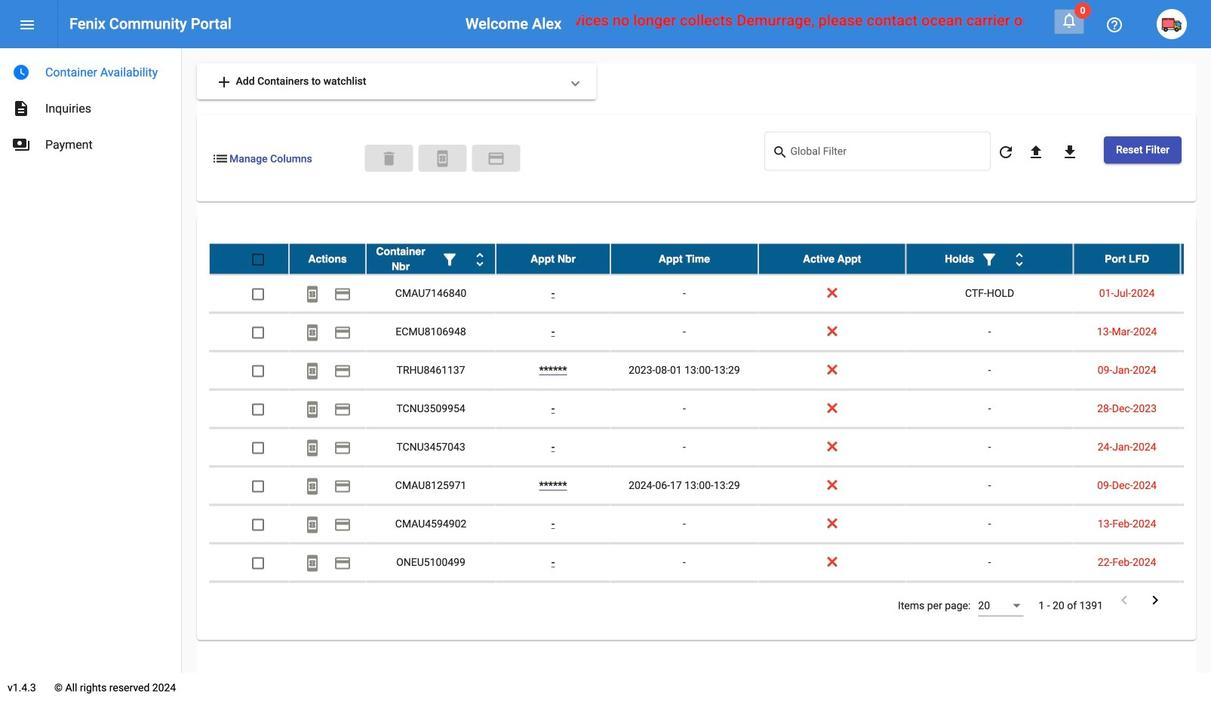 Task type: locate. For each thing, give the bounding box(es) containing it.
7 row from the top
[[209, 467, 1211, 506]]

5 column header from the left
[[758, 244, 906, 274]]

5 row from the top
[[209, 391, 1211, 429]]

row
[[209, 244, 1211, 275], [209, 275, 1211, 314], [209, 314, 1211, 352], [209, 352, 1211, 391], [209, 391, 1211, 429], [209, 429, 1211, 467], [209, 467, 1211, 506], [209, 506, 1211, 544], [209, 544, 1211, 583], [209, 583, 1211, 621]]

navigation
[[0, 48, 181, 163]]

cell
[[1181, 275, 1211, 313], [1181, 314, 1211, 351], [1181, 352, 1211, 390], [1181, 391, 1211, 428], [1181, 429, 1211, 467], [1181, 467, 1211, 505], [1181, 506, 1211, 544], [1181, 544, 1211, 582], [209, 583, 289, 621], [289, 583, 366, 621], [366, 583, 496, 621], [496, 583, 610, 621], [610, 583, 758, 621], [758, 583, 906, 621], [906, 583, 1073, 621], [1073, 583, 1181, 621], [1181, 583, 1211, 621]]

no color image
[[18, 16, 36, 34], [12, 63, 30, 81], [12, 136, 30, 154], [772, 144, 790, 162], [487, 150, 505, 168], [441, 251, 459, 269], [980, 251, 998, 269], [303, 285, 321, 304], [334, 285, 352, 304], [303, 362, 321, 381], [303, 439, 321, 458], [334, 439, 352, 458], [303, 516, 321, 534], [334, 516, 352, 534], [334, 555, 352, 573], [1146, 592, 1164, 610]]

no color image
[[1060, 11, 1078, 29], [1105, 16, 1124, 34], [215, 73, 233, 91], [12, 100, 30, 118], [997, 143, 1015, 161], [1027, 143, 1045, 161], [1061, 143, 1079, 161], [211, 150, 229, 168], [434, 150, 452, 168], [471, 251, 489, 269], [1010, 251, 1028, 269], [303, 324, 321, 342], [334, 324, 352, 342], [334, 362, 352, 381], [303, 401, 321, 419], [334, 401, 352, 419], [303, 478, 321, 496], [334, 478, 352, 496], [303, 555, 321, 573], [1115, 592, 1133, 610]]

delete image
[[380, 150, 398, 168]]

4 column header from the left
[[610, 244, 758, 274]]

1 row from the top
[[209, 244, 1211, 275]]

Global Watchlist Filter field
[[790, 148, 983, 160]]

8 column header from the left
[[1181, 244, 1211, 274]]

column header
[[289, 244, 366, 274], [366, 244, 496, 274], [496, 244, 610, 274], [610, 244, 758, 274], [758, 244, 906, 274], [906, 244, 1073, 274], [1073, 244, 1181, 274], [1181, 244, 1211, 274]]

7 column header from the left
[[1073, 244, 1181, 274]]

2 row from the top
[[209, 275, 1211, 314]]

grid
[[209, 244, 1211, 621]]

4 row from the top
[[209, 352, 1211, 391]]

6 row from the top
[[209, 429, 1211, 467]]



Task type: describe. For each thing, give the bounding box(es) containing it.
10 row from the top
[[209, 583, 1211, 621]]

1 column header from the left
[[289, 244, 366, 274]]

2 column header from the left
[[366, 244, 496, 274]]

6 column header from the left
[[906, 244, 1073, 274]]

3 column header from the left
[[496, 244, 610, 274]]

9 row from the top
[[209, 544, 1211, 583]]

3 row from the top
[[209, 314, 1211, 352]]

8 row from the top
[[209, 506, 1211, 544]]



